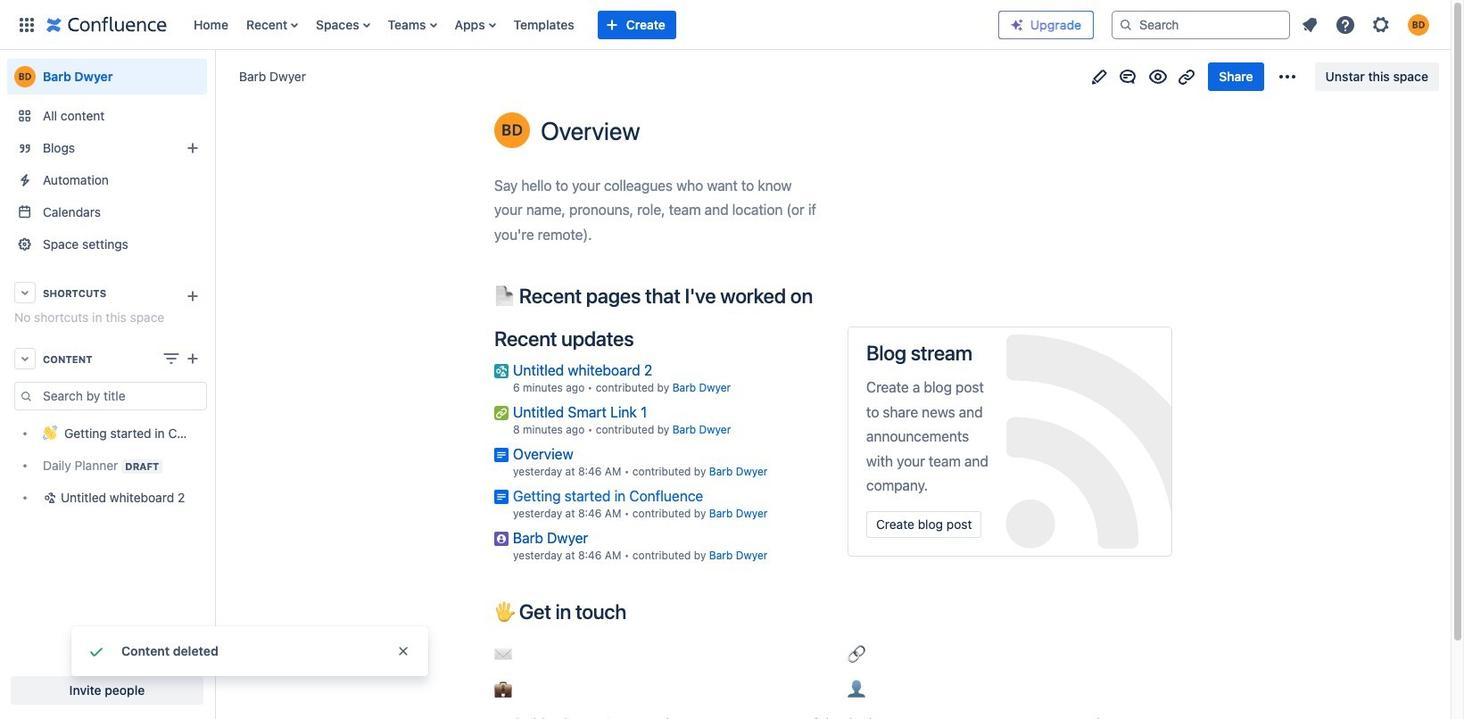 Task type: locate. For each thing, give the bounding box(es) containing it.
0 horizontal spatial copy image
[[625, 601, 646, 622]]

confluence image
[[46, 14, 167, 35], [46, 14, 167, 35]]

show inline comments image
[[1118, 66, 1139, 87]]

1 horizontal spatial list
[[1294, 8, 1440, 41]]

your profile and preferences image
[[1408, 14, 1430, 35]]

1 vertical spatial copy image
[[625, 601, 646, 622]]

Search by title field
[[37, 384, 206, 409]]

banner
[[0, 0, 1451, 54]]

None search field
[[1112, 10, 1290, 39]]

0 horizontal spatial list
[[185, 0, 984, 50]]

list for appswitcher icon
[[185, 0, 984, 50]]

0 vertical spatial copy image
[[811, 285, 833, 306]]

edit this page image
[[1089, 66, 1111, 87]]

add shortcut image
[[182, 286, 203, 307]]

tree
[[7, 418, 207, 514]]

create image
[[182, 348, 203, 369]]

list
[[185, 0, 984, 50], [1294, 8, 1440, 41]]

copy image
[[811, 285, 833, 306], [625, 601, 646, 622]]

region inside space element
[[7, 382, 207, 514]]

region
[[7, 382, 207, 514]]

create a blog image
[[182, 137, 203, 159]]

dismiss image
[[396, 644, 411, 659]]

notification icon image
[[1299, 14, 1321, 35]]



Task type: vqa. For each thing, say whether or not it's contained in the screenshot.
'text field'
no



Task type: describe. For each thing, give the bounding box(es) containing it.
start watching image
[[1148, 66, 1169, 87]]

tree inside space element
[[7, 418, 207, 514]]

settings icon image
[[1371, 14, 1392, 35]]

list for premium icon
[[1294, 8, 1440, 41]]

global element
[[11, 0, 984, 50]]

1 horizontal spatial copy image
[[811, 285, 833, 306]]

Search field
[[1112, 10, 1290, 39]]

help icon image
[[1335, 14, 1356, 35]]

collapse sidebar image
[[195, 45, 234, 109]]

premium image
[[1010, 18, 1024, 32]]

more actions image
[[1277, 66, 1298, 87]]

appswitcher icon image
[[16, 14, 37, 35]]

change view image
[[161, 348, 182, 369]]

space element
[[0, 50, 214, 719]]

success image
[[86, 641, 107, 662]]

copy link image
[[1177, 66, 1198, 87]]

search image
[[1119, 17, 1133, 32]]



